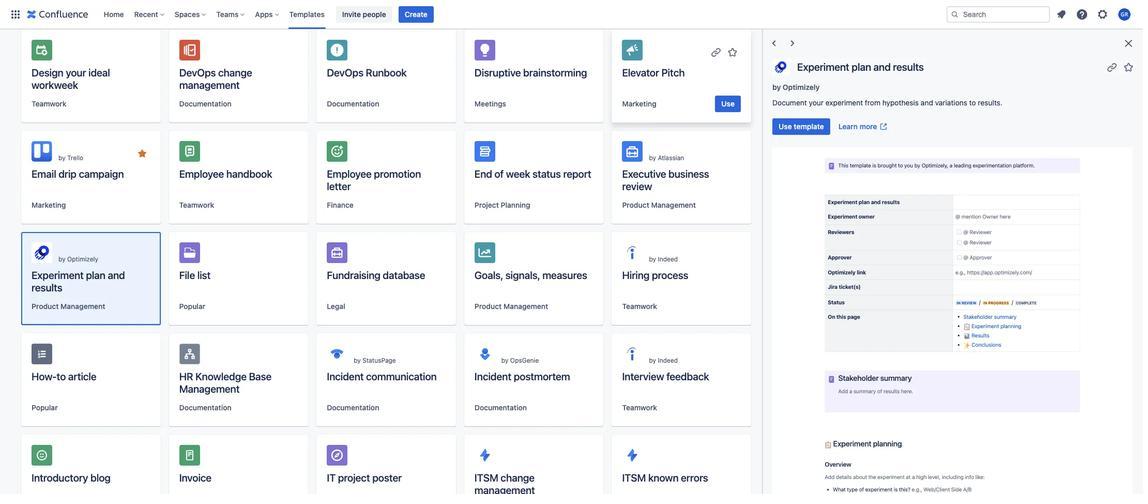 Task type: describe. For each thing, give the bounding box(es) containing it.
teamwork button for design your ideal workweek
[[32, 99, 67, 109]]

legal
[[327, 302, 345, 311]]

teamwork button for employee handbook
[[179, 200, 214, 211]]

help icon image
[[1076, 8, 1089, 20]]

product management button for executive
[[622, 200, 696, 211]]

drip
[[59, 168, 76, 180]]

popular for how-
[[32, 403, 58, 412]]

product for goals, signals, measures
[[475, 302, 502, 311]]

database
[[383, 269, 425, 281]]

management inside hr knowledge base management
[[179, 383, 240, 395]]

incident postmortem
[[475, 371, 570, 383]]

banner containing home
[[0, 0, 1144, 29]]

invite people
[[342, 10, 386, 18]]

legal button
[[327, 302, 345, 312]]

people
[[363, 10, 386, 18]]

meetings button
[[475, 99, 506, 109]]

itsm for itsm change management
[[475, 472, 499, 484]]

hypothesis
[[883, 98, 919, 107]]

change for devops change management
[[218, 67, 252, 79]]

documentation for change
[[179, 99, 232, 108]]

file list
[[179, 269, 211, 281]]

0 vertical spatial experiment
[[798, 61, 850, 73]]

by statuspage
[[354, 357, 396, 365]]

measures
[[543, 269, 587, 281]]

previous template image
[[768, 37, 781, 50]]

popular button for file
[[179, 302, 205, 312]]

ideal
[[88, 67, 110, 79]]

by indeed for process
[[649, 256, 678, 263]]

project planning
[[475, 201, 531, 209]]

learn more link
[[833, 118, 894, 135]]

interview
[[622, 371, 664, 383]]

end
[[475, 168, 492, 180]]

create
[[405, 10, 428, 18]]

devops for devops change management
[[179, 67, 216, 79]]

by indeed for feedback
[[649, 357, 678, 365]]

product for executive business review
[[622, 201, 650, 209]]

knowledge
[[195, 371, 247, 383]]

appswitcher icon image
[[9, 8, 22, 20]]

it project poster button
[[317, 435, 456, 494]]

indeed for process
[[658, 256, 678, 263]]

your profile and preferences image
[[1119, 8, 1131, 20]]

invoice
[[179, 472, 212, 484]]

popular for file
[[179, 302, 205, 311]]

management for itsm
[[475, 485, 535, 494]]

product management for experiment
[[32, 302, 105, 311]]

review
[[622, 181, 652, 192]]

home link
[[101, 6, 127, 22]]

1 vertical spatial results
[[32, 282, 62, 294]]

invite
[[342, 10, 361, 18]]

pitch
[[662, 67, 685, 79]]

devops runbook
[[327, 67, 407, 79]]

variations
[[935, 98, 968, 107]]

product management button for experiment
[[32, 302, 105, 312]]

0 vertical spatial plan
[[852, 61, 872, 73]]

planning
[[501, 201, 531, 209]]

report
[[563, 168, 592, 180]]

how-to article
[[32, 371, 97, 383]]

template
[[794, 122, 824, 131]]

unstar email drip campaign image
[[136, 147, 148, 160]]

by for incident postmortem
[[502, 357, 509, 365]]

templates
[[289, 10, 325, 18]]

more
[[860, 122, 878, 131]]

apps
[[255, 10, 273, 18]]

hr knowledge base management
[[179, 371, 272, 395]]

experiment
[[826, 98, 863, 107]]

1 vertical spatial plan
[[86, 269, 105, 281]]

disruptive brainstorming
[[475, 67, 587, 79]]

use button
[[716, 96, 741, 112]]

employee for employee handbook
[[179, 168, 224, 180]]

meetings
[[475, 99, 506, 108]]

document your experiment from hypothesis and variations to results.
[[773, 98, 1003, 107]]

design
[[32, 67, 63, 79]]

runbook
[[366, 67, 407, 79]]

finance
[[327, 201, 354, 209]]

it project poster
[[327, 472, 402, 484]]

by opsgenie
[[502, 357, 539, 365]]

letter
[[327, 181, 351, 192]]

hr
[[179, 371, 193, 383]]

of
[[495, 168, 504, 180]]

change for itsm change management
[[501, 472, 535, 484]]

communication
[[366, 371, 437, 383]]

poster
[[372, 472, 402, 484]]

project planning button
[[475, 200, 531, 211]]

results.
[[978, 98, 1003, 107]]

incident for incident communication
[[327, 371, 364, 383]]

blog
[[90, 472, 111, 484]]

feedback
[[667, 371, 709, 383]]

templates link
[[286, 6, 328, 22]]

hiring process
[[622, 269, 689, 281]]

itsm change management
[[475, 472, 535, 494]]

product management for executive
[[622, 201, 696, 209]]

interview feedback
[[622, 371, 709, 383]]

1 vertical spatial and
[[921, 98, 934, 107]]

devops change management
[[179, 67, 252, 91]]

documentation for knowledge
[[179, 403, 232, 412]]

base
[[249, 371, 272, 383]]

introductory blog button
[[21, 435, 161, 494]]

0 horizontal spatial optimizely
[[67, 256, 98, 263]]

your for design
[[66, 67, 86, 79]]

handbook
[[226, 168, 272, 180]]

share link image
[[710, 46, 723, 58]]

email drip campaign
[[32, 168, 124, 180]]

fundraising database
[[327, 269, 425, 281]]

statuspage
[[363, 357, 396, 365]]

1 horizontal spatial experiment plan and results
[[798, 61, 924, 73]]

teamwork for hiring process
[[622, 302, 657, 311]]

product management button for goals,
[[475, 302, 548, 312]]

by for experiment plan and results
[[58, 256, 66, 263]]

invite people button
[[336, 6, 392, 22]]

use for use
[[722, 99, 735, 108]]

create link
[[399, 6, 434, 22]]

employee for employee promotion letter
[[327, 168, 372, 180]]

by for email drip campaign
[[58, 154, 66, 162]]

product for experiment plan and results
[[32, 302, 59, 311]]

campaign
[[79, 168, 124, 180]]

close image
[[1123, 37, 1135, 50]]

2 vertical spatial and
[[108, 269, 125, 281]]

week
[[506, 168, 530, 180]]



Task type: vqa. For each thing, say whether or not it's contained in the screenshot.


Task type: locate. For each thing, give the bounding box(es) containing it.
document
[[773, 98, 807, 107]]

documentation down devops change management
[[179, 99, 232, 108]]

by indeed up interview feedback
[[649, 357, 678, 365]]

2 horizontal spatial product management
[[622, 201, 696, 209]]

end of week status report
[[475, 168, 592, 180]]

popular button for how-
[[32, 403, 58, 413]]

0 horizontal spatial share link image
[[415, 147, 427, 160]]

2 employee from the left
[[327, 168, 372, 180]]

1 horizontal spatial and
[[874, 61, 891, 73]]

documentation button down devops runbook
[[327, 99, 379, 109]]

teamwork button
[[32, 99, 67, 109], [179, 200, 214, 211], [622, 302, 657, 312], [622, 403, 657, 413]]

0 vertical spatial change
[[218, 67, 252, 79]]

star employee promotion letter image
[[431, 147, 444, 160]]

employee left handbook
[[179, 168, 224, 180]]

2 incident from the left
[[475, 371, 512, 383]]

to
[[970, 98, 976, 107], [57, 371, 66, 383]]

teamwork
[[32, 99, 67, 108], [179, 201, 214, 209], [622, 302, 657, 311], [622, 403, 657, 412]]

teamwork button down hiring
[[622, 302, 657, 312]]

popular down file list on the bottom
[[179, 302, 205, 311]]

documentation button for change
[[179, 99, 232, 109]]

employee inside employee promotion letter
[[327, 168, 372, 180]]

apps button
[[252, 6, 283, 22]]

2 horizontal spatial product management button
[[622, 200, 696, 211]]

atlassian
[[658, 154, 684, 162]]

trello
[[67, 154, 83, 162]]

2 horizontal spatial product
[[622, 201, 650, 209]]

0 vertical spatial optimizely
[[783, 83, 820, 92]]

teamwork down interview at the bottom
[[622, 403, 657, 412]]

product management for goals,
[[475, 302, 548, 311]]

1 itsm from the left
[[475, 472, 499, 484]]

elevator
[[622, 67, 659, 79]]

documentation button down hr knowledge base management on the left
[[179, 403, 232, 413]]

2 indeed from the top
[[658, 357, 678, 365]]

confluence image
[[27, 8, 88, 20], [27, 8, 88, 20]]

settings icon image
[[1097, 8, 1109, 20]]

1 vertical spatial experiment
[[32, 269, 84, 281]]

teams
[[216, 10, 239, 18]]

marketing button down elevator
[[622, 99, 657, 109]]

0 horizontal spatial popular button
[[32, 403, 58, 413]]

documentation
[[179, 99, 232, 108], [327, 99, 379, 108], [179, 403, 232, 412], [327, 403, 379, 412], [475, 403, 527, 412]]

1 vertical spatial indeed
[[658, 357, 678, 365]]

1 incident from the left
[[327, 371, 364, 383]]

1 horizontal spatial results
[[893, 61, 924, 73]]

product management
[[622, 201, 696, 209], [32, 302, 105, 311], [475, 302, 548, 311]]

it
[[327, 472, 336, 484]]

management for devops
[[179, 79, 240, 91]]

0 horizontal spatial results
[[32, 282, 62, 294]]

1 horizontal spatial experiment
[[798, 61, 850, 73]]

employee handbook
[[179, 168, 272, 180]]

teamwork for employee handbook
[[179, 201, 214, 209]]

itsm change management button
[[464, 435, 604, 494]]

teamwork for interview feedback
[[622, 403, 657, 412]]

marketing button down email
[[32, 200, 66, 211]]

0 vertical spatial use
[[722, 99, 735, 108]]

incident down by statuspage
[[327, 371, 364, 383]]

0 vertical spatial indeed
[[658, 256, 678, 263]]

teamwork button down interview at the bottom
[[622, 403, 657, 413]]

2 by indeed from the top
[[649, 357, 678, 365]]

indeed for feedback
[[658, 357, 678, 365]]

0 vertical spatial to
[[970, 98, 976, 107]]

use template
[[779, 122, 824, 131]]

results
[[893, 61, 924, 73], [32, 282, 62, 294]]

your
[[66, 67, 86, 79], [809, 98, 824, 107]]

management for business
[[651, 201, 696, 209]]

0 vertical spatial share link image
[[1106, 61, 1119, 73]]

marketing down elevator
[[622, 99, 657, 108]]

1 horizontal spatial incident
[[475, 371, 512, 383]]

documentation down incident postmortem
[[475, 403, 527, 412]]

0 horizontal spatial management
[[179, 79, 240, 91]]

0 horizontal spatial marketing button
[[32, 200, 66, 211]]

0 vertical spatial popular
[[179, 302, 205, 311]]

teamwork down "employee handbook" at the top
[[179, 201, 214, 209]]

fundraising
[[327, 269, 381, 281]]

incident for incident postmortem
[[475, 371, 512, 383]]

1 horizontal spatial marketing button
[[622, 99, 657, 109]]

to left results.
[[970, 98, 976, 107]]

1 vertical spatial to
[[57, 371, 66, 383]]

share link image left star experiment plan and results 'image'
[[1106, 61, 1119, 73]]

documentation button for knowledge
[[179, 403, 232, 413]]

known
[[649, 472, 679, 484]]

plan
[[852, 61, 872, 73], [86, 269, 105, 281]]

1 horizontal spatial employee
[[327, 168, 372, 180]]

documentation for communication
[[327, 403, 379, 412]]

popular down how-
[[32, 403, 58, 412]]

0 horizontal spatial change
[[218, 67, 252, 79]]

2 devops from the left
[[327, 67, 364, 79]]

documentation button for communication
[[327, 403, 379, 413]]

teamwork button down "employee handbook" at the top
[[179, 200, 214, 211]]

1 horizontal spatial itsm
[[622, 472, 646, 484]]

learn more
[[839, 122, 878, 131]]

0 vertical spatial management
[[179, 79, 240, 91]]

1 vertical spatial share link image
[[415, 147, 427, 160]]

employee promotion letter
[[327, 168, 421, 192]]

1 by indeed from the top
[[649, 256, 678, 263]]

0 horizontal spatial use
[[722, 99, 735, 108]]

change inside itsm change management
[[501, 472, 535, 484]]

how-
[[32, 371, 57, 383]]

documentation button
[[179, 99, 232, 109], [327, 99, 379, 109], [179, 403, 232, 413], [327, 403, 379, 413], [475, 403, 527, 413]]

teams button
[[213, 6, 249, 22]]

0 vertical spatial marketing
[[622, 99, 657, 108]]

0 horizontal spatial experiment plan and results
[[32, 269, 125, 294]]

management for plan
[[61, 302, 105, 311]]

documentation button down devops change management
[[179, 99, 232, 109]]

0 horizontal spatial product
[[32, 302, 59, 311]]

1 indeed from the top
[[658, 256, 678, 263]]

opsgenie
[[510, 357, 539, 365]]

use left the template
[[779, 122, 792, 131]]

management
[[651, 201, 696, 209], [61, 302, 105, 311], [504, 302, 548, 311], [179, 383, 240, 395]]

by for hiring process
[[649, 256, 656, 263]]

documentation button for runbook
[[327, 99, 379, 109]]

0 horizontal spatial and
[[108, 269, 125, 281]]

marketing down email
[[32, 201, 66, 209]]

1 vertical spatial change
[[501, 472, 535, 484]]

teamwork button down workweek
[[32, 99, 67, 109]]

1 vertical spatial use
[[779, 122, 792, 131]]

teamwork button for hiring process
[[622, 302, 657, 312]]

1 horizontal spatial optimizely
[[783, 83, 820, 92]]

teamwork down workweek
[[32, 99, 67, 108]]

0 horizontal spatial by optimizely
[[58, 256, 98, 263]]

incident down by opsgenie
[[475, 371, 512, 383]]

project
[[338, 472, 370, 484]]

documentation button down incident postmortem
[[475, 403, 527, 413]]

marketing button
[[622, 99, 657, 109], [32, 200, 66, 211]]

introductory
[[32, 472, 88, 484]]

1 vertical spatial popular
[[32, 403, 58, 412]]

2 itsm from the left
[[622, 472, 646, 484]]

file
[[179, 269, 195, 281]]

share link image left star employee promotion letter 'icon'
[[415, 147, 427, 160]]

postmortem
[[514, 371, 570, 383]]

documentation down hr knowledge base management on the left
[[179, 403, 232, 412]]

itsm inside itsm change management
[[475, 472, 499, 484]]

indeed
[[658, 256, 678, 263], [658, 357, 678, 365]]

1 vertical spatial optimizely
[[67, 256, 98, 263]]

1 horizontal spatial by optimizely
[[773, 83, 820, 92]]

by
[[773, 83, 781, 92], [58, 154, 66, 162], [649, 154, 656, 162], [58, 256, 66, 263], [649, 256, 656, 263], [354, 357, 361, 365], [502, 357, 509, 365], [649, 357, 656, 365]]

documentation for runbook
[[327, 99, 379, 108]]

0 horizontal spatial product management button
[[32, 302, 105, 312]]

introductory blog
[[32, 472, 111, 484]]

indeed up interview feedback
[[658, 357, 678, 365]]

project
[[475, 201, 499, 209]]

errors
[[681, 472, 708, 484]]

use inside button
[[779, 122, 792, 131]]

itsm known errors
[[622, 472, 708, 484]]

by for interview feedback
[[649, 357, 656, 365]]

by for incident communication
[[354, 357, 361, 365]]

0 vertical spatial popular button
[[179, 302, 205, 312]]

email
[[32, 168, 56, 180]]

0 horizontal spatial to
[[57, 371, 66, 383]]

documentation down devops runbook
[[327, 99, 379, 108]]

article
[[68, 371, 97, 383]]

1 horizontal spatial product management
[[475, 302, 548, 311]]

documentation button down incident communication
[[327, 403, 379, 413]]

spaces
[[175, 10, 200, 18]]

1 horizontal spatial management
[[475, 485, 535, 494]]

by indeed up process
[[649, 256, 678, 263]]

1 vertical spatial by optimizely
[[58, 256, 98, 263]]

1 employee from the left
[[179, 168, 224, 180]]

search image
[[951, 10, 959, 18]]

next template image
[[787, 37, 799, 50]]

teamwork for design your ideal workweek
[[32, 99, 67, 108]]

your up the template
[[809, 98, 824, 107]]

1 horizontal spatial devops
[[327, 67, 364, 79]]

goals, signals, measures
[[475, 269, 587, 281]]

popular button down file list on the bottom
[[179, 302, 205, 312]]

use inside button
[[722, 99, 735, 108]]

hiring
[[622, 269, 650, 281]]

0 vertical spatial and
[[874, 61, 891, 73]]

0 vertical spatial by indeed
[[649, 256, 678, 263]]

disruptive
[[475, 67, 521, 79]]

1 horizontal spatial share link image
[[1106, 61, 1119, 73]]

banner
[[0, 0, 1144, 29]]

experiment plan and results
[[798, 61, 924, 73], [32, 269, 125, 294]]

0 horizontal spatial plan
[[86, 269, 105, 281]]

your left ideal
[[66, 67, 86, 79]]

use down star elevator pitch icon
[[722, 99, 735, 108]]

1 vertical spatial management
[[475, 485, 535, 494]]

0 horizontal spatial marketing
[[32, 201, 66, 209]]

change inside devops change management
[[218, 67, 252, 79]]

0 horizontal spatial experiment
[[32, 269, 84, 281]]

star elevator pitch image
[[727, 46, 739, 58]]

optimizely
[[783, 83, 820, 92], [67, 256, 98, 263]]

process
[[652, 269, 689, 281]]

by trello
[[58, 154, 83, 162]]

your inside design your ideal workweek
[[66, 67, 86, 79]]

0 horizontal spatial itsm
[[475, 472, 499, 484]]

itsm for itsm known errors
[[622, 472, 646, 484]]

popular button
[[179, 302, 205, 312], [32, 403, 58, 413]]

devops inside devops change management
[[179, 67, 216, 79]]

change
[[218, 67, 252, 79], [501, 472, 535, 484]]

1 horizontal spatial plan
[[852, 61, 872, 73]]

2 horizontal spatial and
[[921, 98, 934, 107]]

documentation button for postmortem
[[475, 403, 527, 413]]

1 horizontal spatial your
[[809, 98, 824, 107]]

management inside devops change management
[[179, 79, 240, 91]]

0 vertical spatial experiment plan and results
[[798, 61, 924, 73]]

0 vertical spatial your
[[66, 67, 86, 79]]

1 horizontal spatial change
[[501, 472, 535, 484]]

incident communication
[[327, 371, 437, 383]]

1 vertical spatial marketing
[[32, 201, 66, 209]]

1 vertical spatial marketing button
[[32, 200, 66, 211]]

0 vertical spatial marketing button
[[622, 99, 657, 109]]

business
[[669, 168, 709, 180]]

0 horizontal spatial product management
[[32, 302, 105, 311]]

notification icon image
[[1056, 8, 1068, 20]]

0 horizontal spatial popular
[[32, 403, 58, 412]]

invoice button
[[169, 435, 308, 494]]

list
[[197, 269, 211, 281]]

signals,
[[506, 269, 540, 281]]

0 vertical spatial results
[[893, 61, 924, 73]]

1 vertical spatial by indeed
[[649, 357, 678, 365]]

itsm
[[475, 472, 499, 484], [622, 472, 646, 484]]

learn
[[839, 122, 858, 131]]

1 horizontal spatial to
[[970, 98, 976, 107]]

promotion
[[374, 168, 421, 180]]

use template button
[[773, 118, 831, 135]]

goals,
[[475, 269, 503, 281]]

status
[[533, 168, 561, 180]]

your for document
[[809, 98, 824, 107]]

0 horizontal spatial incident
[[327, 371, 364, 383]]

1 horizontal spatial marketing
[[622, 99, 657, 108]]

by optimizely
[[773, 83, 820, 92], [58, 256, 98, 263]]

teamwork down hiring
[[622, 302, 657, 311]]

recent button
[[131, 6, 169, 22]]

use for use template
[[779, 122, 792, 131]]

incident
[[327, 371, 364, 383], [475, 371, 512, 383]]

0 horizontal spatial your
[[66, 67, 86, 79]]

by for executive business review
[[649, 154, 656, 162]]

1 vertical spatial popular button
[[32, 403, 58, 413]]

share link image
[[1106, 61, 1119, 73], [415, 147, 427, 160]]

Search field
[[947, 6, 1050, 22]]

elevator pitch
[[622, 67, 685, 79]]

devops for devops runbook
[[327, 67, 364, 79]]

1 horizontal spatial product
[[475, 302, 502, 311]]

1 horizontal spatial popular button
[[179, 302, 205, 312]]

and
[[874, 61, 891, 73], [921, 98, 934, 107], [108, 269, 125, 281]]

1 horizontal spatial use
[[779, 122, 792, 131]]

0 horizontal spatial devops
[[179, 67, 216, 79]]

global element
[[6, 0, 945, 29]]

management inside button
[[475, 485, 535, 494]]

0 horizontal spatial employee
[[179, 168, 224, 180]]

1 vertical spatial experiment plan and results
[[32, 269, 125, 294]]

1 devops from the left
[[179, 67, 216, 79]]

documentation for postmortem
[[475, 403, 527, 412]]

management for signals,
[[504, 302, 548, 311]]

star experiment plan and results image
[[1123, 61, 1135, 73]]

indeed up process
[[658, 256, 678, 263]]

1 vertical spatial your
[[809, 98, 824, 107]]

0 vertical spatial by optimizely
[[773, 83, 820, 92]]

to left article
[[57, 371, 66, 383]]

teamwork button for interview feedback
[[622, 403, 657, 413]]

itsm known errors button
[[612, 435, 752, 494]]

from
[[865, 98, 881, 107]]

employee up letter
[[327, 168, 372, 180]]

documentation down incident communication
[[327, 403, 379, 412]]

1 horizontal spatial popular
[[179, 302, 205, 311]]

devops
[[179, 67, 216, 79], [327, 67, 364, 79]]

employee
[[179, 168, 224, 180], [327, 168, 372, 180]]

popular button down how-
[[32, 403, 58, 413]]

home
[[104, 10, 124, 18]]

finance button
[[327, 200, 354, 211]]

design your ideal workweek
[[32, 67, 110, 91]]

1 horizontal spatial product management button
[[475, 302, 548, 312]]



